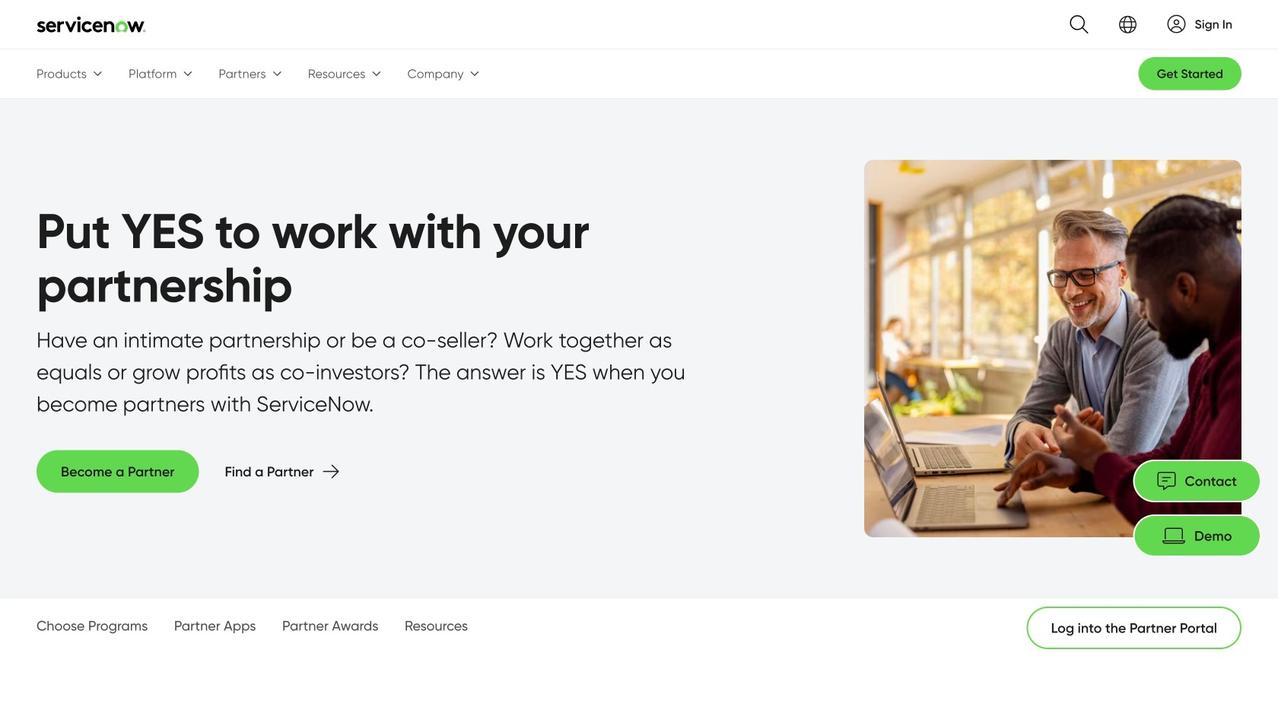 Task type: locate. For each thing, give the bounding box(es) containing it.
arc image
[[1168, 15, 1186, 33]]

servicenow image
[[37, 15, 146, 33]]

select your country image
[[1119, 15, 1137, 33]]



Task type: vqa. For each thing, say whether or not it's contained in the screenshot.
ServiceNow Research at the right bottom
no



